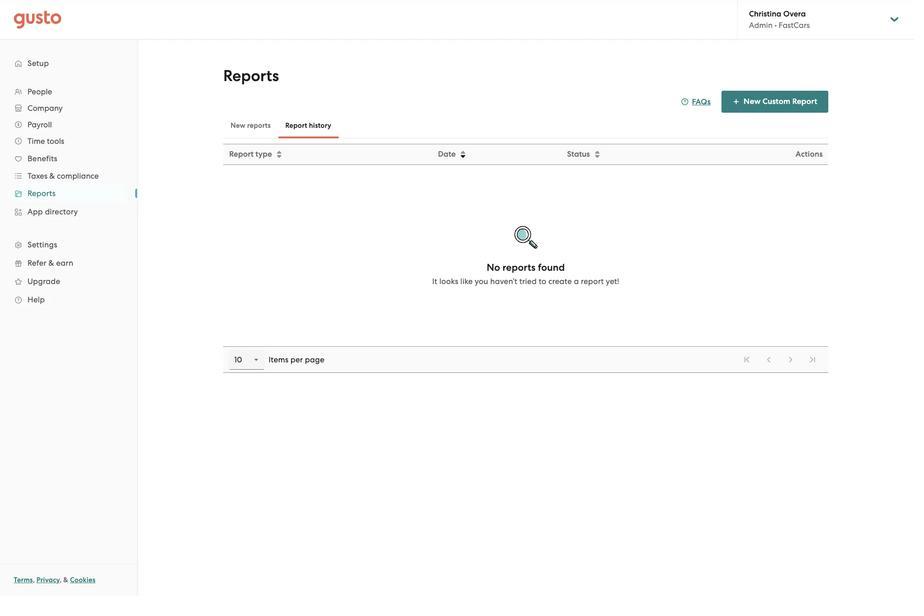 Task type: describe. For each thing, give the bounding box(es) containing it.
terms , privacy , & cookies
[[14, 577, 96, 585]]

found
[[538, 262, 565, 274]]

items
[[269, 355, 289, 365]]

taxes & compliance
[[28, 172, 99, 181]]

payroll
[[28, 120, 52, 129]]

upgrade
[[28, 277, 60, 286]]

earn
[[56, 259, 73, 268]]

refer & earn
[[28, 259, 73, 268]]

time
[[28, 137, 45, 146]]

tools
[[47, 137, 64, 146]]

report history tab panel
[[223, 144, 829, 373]]

fastcars
[[779, 21, 810, 30]]

gusto navigation element
[[0, 39, 137, 324]]

2 vertical spatial &
[[63, 577, 68, 585]]

admin
[[749, 21, 773, 30]]

report type button
[[224, 145, 432, 164]]

create
[[549, 277, 572, 286]]

report for type
[[229, 150, 254, 159]]

new custom report link
[[722, 91, 829, 113]]

new custom report
[[744, 97, 818, 106]]

history
[[309, 122, 332, 130]]

list for gusto navigation element
[[0, 83, 137, 309]]

per
[[291, 355, 303, 365]]

help link
[[9, 292, 128, 308]]

type
[[256, 150, 272, 159]]

benefits link
[[9, 150, 128, 167]]

reports inside reports link
[[28, 189, 56, 198]]

yet!
[[606, 277, 620, 286]]

custom
[[763, 97, 791, 106]]

reports for no
[[503, 262, 536, 274]]

faqs
[[692, 97, 711, 107]]

like
[[461, 277, 473, 286]]

new for new reports
[[231, 122, 246, 130]]

app directory
[[28, 207, 78, 216]]

reports for new
[[247, 122, 271, 130]]

help
[[28, 295, 45, 305]]

report for history
[[286, 122, 307, 130]]

status
[[567, 150, 590, 159]]

settings link
[[9, 237, 128, 253]]

date
[[438, 150, 456, 159]]

haven't
[[491, 277, 518, 286]]

& for compliance
[[49, 172, 55, 181]]

taxes & compliance button
[[9, 168, 128, 184]]

home image
[[14, 10, 61, 29]]

looks
[[440, 277, 459, 286]]

time tools
[[28, 137, 64, 146]]

christina overa admin • fastcars
[[749, 9, 810, 30]]

people button
[[9, 83, 128, 100]]

report history
[[286, 122, 332, 130]]

app directory link
[[9, 204, 128, 220]]

1 , from the left
[[33, 577, 35, 585]]



Task type: vqa. For each thing, say whether or not it's contained in the screenshot.
No, I don't
no



Task type: locate. For each thing, give the bounding box(es) containing it.
taxes
[[28, 172, 48, 181]]

tried
[[520, 277, 537, 286]]

items per page
[[269, 355, 325, 365]]

report
[[793, 97, 818, 106], [286, 122, 307, 130], [229, 150, 254, 159]]

no reports found it looks like you haven't tried to create a report yet!
[[433, 262, 620, 286]]

reports
[[223, 67, 279, 85], [28, 189, 56, 198]]

1 vertical spatial reports
[[28, 189, 56, 198]]

page
[[305, 355, 325, 365]]

overa
[[784, 9, 806, 19]]

it
[[433, 277, 438, 286]]

directory
[[45, 207, 78, 216]]

new reports
[[231, 122, 271, 130]]

terms link
[[14, 577, 33, 585]]

report left history
[[286, 122, 307, 130]]

report inside tab panel
[[229, 150, 254, 159]]

upgrade link
[[9, 273, 128, 290]]

reports tab list
[[223, 113, 829, 139]]

report left 'type'
[[229, 150, 254, 159]]

reports up 'type'
[[247, 122, 271, 130]]

refer
[[28, 259, 46, 268]]

1 vertical spatial reports
[[503, 262, 536, 274]]

list containing people
[[0, 83, 137, 309]]

report history table element
[[223, 347, 829, 373]]

report right custom
[[793, 97, 818, 106]]

0 vertical spatial reports
[[247, 122, 271, 130]]

settings
[[28, 240, 57, 250]]

0 vertical spatial list
[[0, 83, 137, 309]]

actions
[[796, 150, 823, 159]]

privacy
[[36, 577, 60, 585]]

, left cookies button
[[60, 577, 62, 585]]

1 horizontal spatial new
[[744, 97, 761, 106]]

compliance
[[57, 172, 99, 181]]

1 vertical spatial list
[[737, 350, 823, 370]]

, left privacy link
[[33, 577, 35, 585]]

setup
[[28, 59, 49, 68]]

0 horizontal spatial new
[[231, 122, 246, 130]]

report
[[581, 277, 604, 286]]

0 vertical spatial &
[[49, 172, 55, 181]]

company button
[[9, 100, 128, 117]]

time tools button
[[9, 133, 128, 150]]

0 horizontal spatial ,
[[33, 577, 35, 585]]

company
[[28, 104, 63, 113]]

new for new custom report
[[744, 97, 761, 106]]

0 horizontal spatial reports
[[28, 189, 56, 198]]

cookies
[[70, 577, 96, 585]]

new left custom
[[744, 97, 761, 106]]

to
[[539, 277, 547, 286]]

2 , from the left
[[60, 577, 62, 585]]

reports up tried
[[503, 262, 536, 274]]

report inside tab list
[[286, 122, 307, 130]]

2 vertical spatial report
[[229, 150, 254, 159]]

new inside button
[[231, 122, 246, 130]]

you
[[475, 277, 489, 286]]

payroll button
[[9, 117, 128, 133]]

&
[[49, 172, 55, 181], [49, 259, 54, 268], [63, 577, 68, 585]]

•
[[775, 21, 777, 30]]

faqs button
[[681, 97, 711, 108]]

status button
[[562, 145, 707, 164]]

1 vertical spatial &
[[49, 259, 54, 268]]

app
[[28, 207, 43, 216]]

reports inside button
[[247, 122, 271, 130]]

list inside the report history table element
[[737, 350, 823, 370]]

privacy link
[[36, 577, 60, 585]]

report history button
[[278, 115, 339, 137]]

1 vertical spatial new
[[231, 122, 246, 130]]

a
[[574, 277, 579, 286]]

refer & earn link
[[9, 255, 128, 272]]

0 horizontal spatial list
[[0, 83, 137, 309]]

& inside dropdown button
[[49, 172, 55, 181]]

reports inside no reports found it looks like you haven't tried to create a report yet!
[[503, 262, 536, 274]]

list
[[0, 83, 137, 309], [737, 350, 823, 370]]

terms
[[14, 577, 33, 585]]

& left earn
[[49, 259, 54, 268]]

1 horizontal spatial list
[[737, 350, 823, 370]]

report type
[[229, 150, 272, 159]]

& left cookies button
[[63, 577, 68, 585]]

0 horizontal spatial report
[[229, 150, 254, 159]]

0 horizontal spatial reports
[[247, 122, 271, 130]]

0 vertical spatial new
[[744, 97, 761, 106]]

1 vertical spatial report
[[286, 122, 307, 130]]

list for the report history table element
[[737, 350, 823, 370]]

1 horizontal spatial reports
[[223, 67, 279, 85]]

0 vertical spatial reports
[[223, 67, 279, 85]]

date button
[[433, 145, 561, 164]]

1 horizontal spatial ,
[[60, 577, 62, 585]]

1 horizontal spatial reports
[[503, 262, 536, 274]]

new up report type
[[231, 122, 246, 130]]

& inside "link"
[[49, 259, 54, 268]]

2 horizontal spatial report
[[793, 97, 818, 106]]

reports
[[247, 122, 271, 130], [503, 262, 536, 274]]

,
[[33, 577, 35, 585], [60, 577, 62, 585]]

cookies button
[[70, 575, 96, 586]]

0 vertical spatial report
[[793, 97, 818, 106]]

& for earn
[[49, 259, 54, 268]]

1 horizontal spatial report
[[286, 122, 307, 130]]

& right taxes
[[49, 172, 55, 181]]

new
[[744, 97, 761, 106], [231, 122, 246, 130]]

new reports button
[[223, 115, 278, 137]]

no
[[487, 262, 500, 274]]

reports link
[[9, 185, 128, 202]]

people
[[28, 87, 52, 96]]

benefits
[[28, 154, 57, 163]]

setup link
[[9, 55, 128, 72]]

christina
[[749, 9, 782, 19]]



